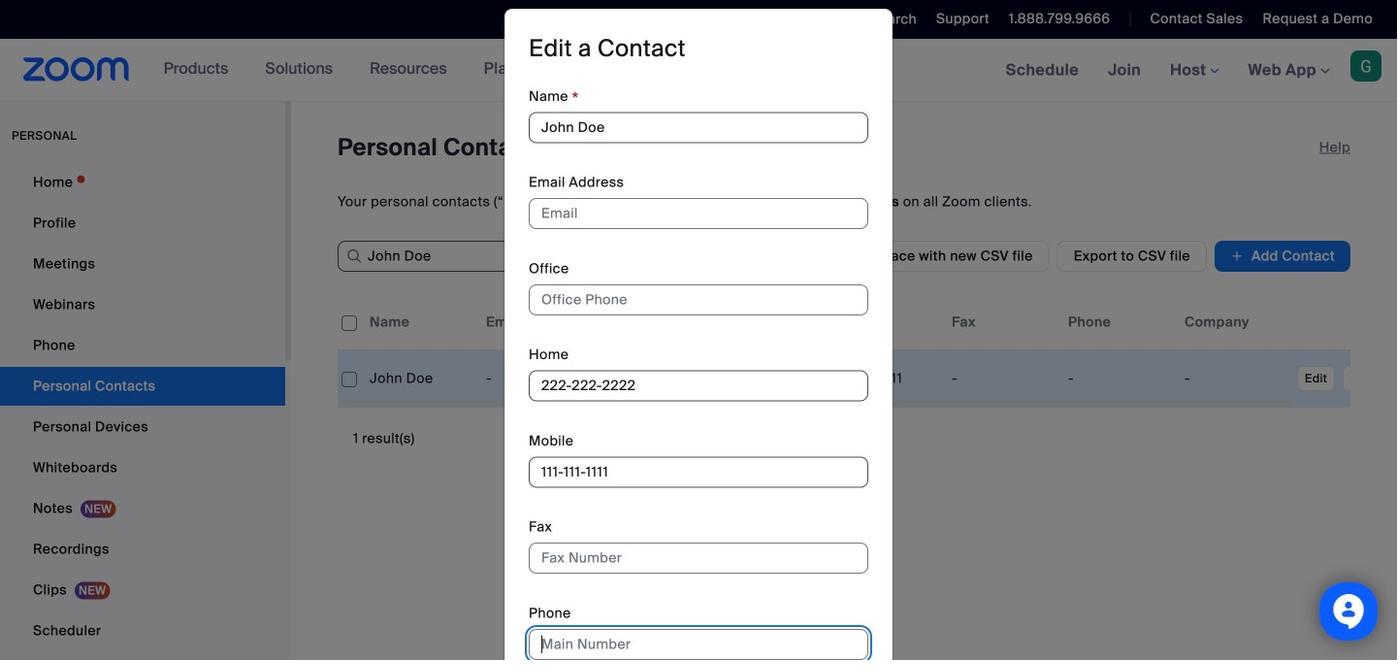 Task type: vqa. For each thing, say whether or not it's contained in the screenshot.
free
no



Task type: locate. For each thing, give the bounding box(es) containing it.
personal menu menu
[[0, 163, 285, 660]]

add image
[[1231, 247, 1244, 266]]

Fax Number text field
[[529, 543, 869, 574]]

4 cell from the left
[[712, 359, 828, 398]]

2 cell from the left
[[479, 359, 595, 398]]

product information navigation
[[149, 39, 612, 101]]

dialog
[[505, 9, 893, 660]]

application
[[338, 295, 1398, 408]]

banner
[[0, 39, 1398, 102]]

5 cell from the left
[[828, 359, 945, 398]]

cell
[[362, 359, 479, 398], [479, 359, 595, 398], [595, 359, 712, 398], [712, 359, 828, 398], [828, 359, 945, 398], [945, 359, 1061, 398], [1061, 359, 1178, 398], [1178, 359, 1294, 398]]

8 cell from the left
[[1178, 359, 1294, 398]]

First and Last Name text field
[[529, 112, 869, 143]]



Task type: describe. For each thing, give the bounding box(es) containing it.
6 cell from the left
[[945, 359, 1061, 398]]

Search Contacts Input text field
[[338, 241, 629, 272]]

1 cell from the left
[[362, 359, 479, 398]]

3 cell from the left
[[595, 359, 712, 398]]

meetings navigation
[[992, 39, 1398, 102]]

Email text field
[[529, 198, 869, 229]]

Home Phone text field
[[529, 371, 869, 402]]

Office Phone text field
[[529, 284, 869, 315]]

7 cell from the left
[[1061, 359, 1178, 398]]

Main Number text field
[[529, 629, 869, 660]]

Mobile Phone text field
[[529, 457, 869, 488]]



